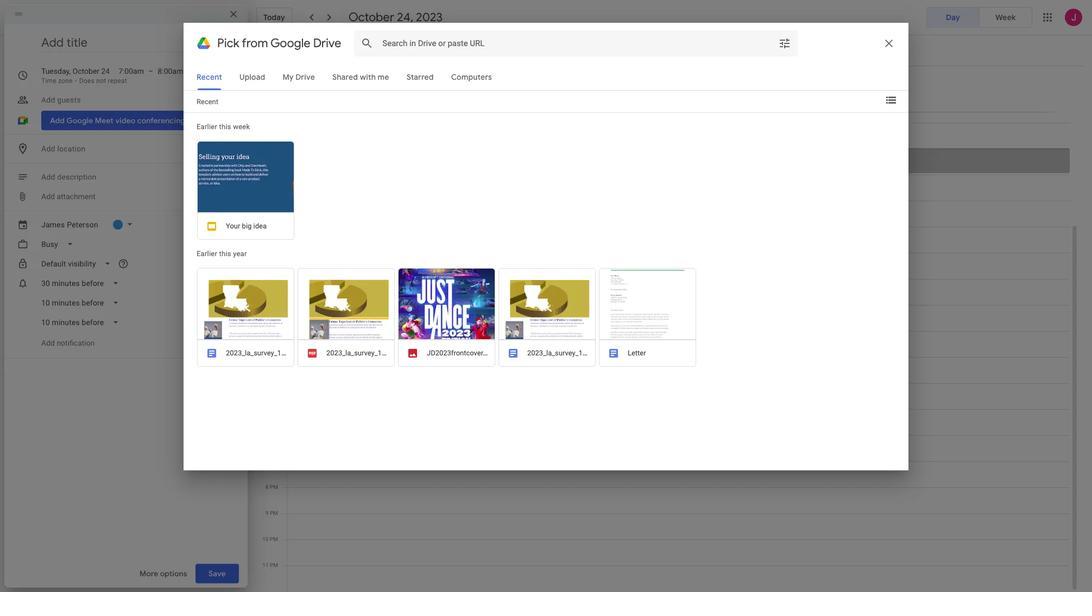 Task type: locate. For each thing, give the bounding box(es) containing it.
8 am
[[265, 172, 278, 178]]

pm up the 9 pm at the left
[[270, 484, 278, 490]]

james
[[41, 220, 65, 229]]

9
[[265, 510, 269, 516]]

1 pm
[[265, 302, 278, 308]]

add inside 'button'
[[41, 192, 55, 201]]

2 add from the top
[[41, 339, 55, 348]]

10 for 10 pm
[[262, 537, 269, 542]]

8 pm from the top
[[270, 563, 278, 569]]

add attachment
[[41, 192, 95, 201]]

1 vertical spatial add
[[41, 339, 55, 348]]

pm for 8 pm
[[270, 484, 278, 490]]

today
[[263, 12, 285, 22]]

add left notification
[[41, 339, 55, 348]]

attachment
[[57, 192, 95, 201]]

add inside button
[[41, 339, 55, 348]]

2023
[[416, 10, 443, 25]]

am
[[270, 146, 278, 152], [270, 172, 278, 178], [270, 224, 278, 230]]

8 down 7
[[265, 172, 268, 178]]

3 am from the top
[[270, 224, 278, 230]]

1 am from the top
[[270, 146, 278, 152]]

2 pm
[[265, 328, 278, 334]]

pm right the 11
[[270, 563, 278, 569]]

2 10 from the top
[[262, 537, 269, 542]]

october 24, 2023
[[348, 10, 443, 25]]

pm right 1
[[270, 302, 278, 308]]

1 pm from the top
[[270, 276, 278, 282]]

12
[[262, 276, 269, 282]]

5 pm from the top
[[270, 484, 278, 490]]

am for 8 am
[[270, 172, 278, 178]]

1 vertical spatial 8
[[265, 484, 269, 490]]

2 pm from the top
[[270, 302, 278, 308]]

grid
[[252, 66, 1079, 592]]

Week radio
[[979, 7, 1032, 28]]

8 up 9
[[265, 484, 269, 490]]

october
[[348, 10, 394, 25]]

pm for 1 pm
[[270, 302, 278, 308]]

0 vertical spatial add
[[41, 192, 55, 201]]

0 vertical spatial 8
[[265, 172, 268, 178]]

pm right 12
[[270, 276, 278, 282]]

add left attachment
[[41, 192, 55, 201]]

add
[[41, 192, 55, 201], [41, 339, 55, 348]]

1 vertical spatial 10
[[262, 537, 269, 542]]

pm right 3
[[270, 354, 278, 360]]

1 add from the top
[[41, 192, 55, 201]]

10 up the 11
[[262, 537, 269, 542]]

1 10 from the top
[[262, 224, 268, 230]]

column header
[[287, 66, 1070, 112]]

pm
[[270, 276, 278, 282], [270, 302, 278, 308], [270, 328, 278, 334], [270, 354, 278, 360], [270, 484, 278, 490], [270, 510, 278, 516], [270, 537, 278, 542], [270, 563, 278, 569]]

2 8 from the top
[[265, 484, 269, 490]]

pm down the 9 pm at the left
[[270, 537, 278, 542]]

Add title text field
[[41, 35, 239, 51]]

10
[[262, 224, 268, 230], [262, 537, 269, 542]]

am down '8 am'
[[270, 224, 278, 230]]

am right 7
[[270, 146, 278, 152]]

3 pm from the top
[[270, 328, 278, 334]]

1 8 from the top
[[265, 172, 268, 178]]

pm for 12 pm
[[270, 276, 278, 282]]

9 pm
[[265, 510, 278, 516]]

10 up 12
[[262, 224, 268, 230]]

2 vertical spatial am
[[270, 224, 278, 230]]

8 for 8 pm
[[265, 484, 269, 490]]

2 am from the top
[[270, 172, 278, 178]]

week
[[996, 12, 1016, 22]]

7 pm from the top
[[270, 537, 278, 542]]

0 vertical spatial am
[[270, 146, 278, 152]]

option group
[[926, 7, 1032, 28]]

pm right 9
[[270, 510, 278, 516]]

4 pm from the top
[[270, 354, 278, 360]]

add notification button
[[37, 333, 99, 353]]

am down 7 am
[[270, 172, 278, 178]]

8
[[265, 172, 268, 178], [265, 484, 269, 490]]

pm right 2
[[270, 328, 278, 334]]

1 vertical spatial am
[[270, 172, 278, 178]]

today button
[[256, 8, 292, 27]]

6 pm from the top
[[270, 510, 278, 516]]

am for 10 am
[[270, 224, 278, 230]]

0 vertical spatial 10
[[262, 224, 268, 230]]



Task type: vqa. For each thing, say whether or not it's contained in the screenshot.
of to the left
no



Task type: describe. For each thing, give the bounding box(es) containing it.
10 for 10 am
[[262, 224, 268, 230]]

add for add notification
[[41, 339, 55, 348]]

pm for 3 pm
[[270, 354, 278, 360]]

add for add attachment
[[41, 192, 55, 201]]

7
[[265, 146, 268, 152]]

11
[[262, 563, 269, 569]]

1
[[265, 302, 269, 308]]

option group containing day
[[926, 7, 1032, 28]]

pm for 10 pm
[[270, 537, 278, 542]]

12 pm
[[262, 276, 278, 282]]

peterson
[[67, 220, 98, 229]]

11 pm
[[262, 563, 278, 569]]

notifications element
[[37, 274, 239, 332]]

7 am
[[265, 146, 278, 152]]

notification
[[57, 339, 95, 348]]

3
[[265, 354, 269, 360]]

8 pm
[[265, 484, 278, 490]]

10 pm
[[262, 537, 278, 542]]

3 pm
[[265, 354, 278, 360]]

add notification
[[41, 339, 95, 348]]

Day radio
[[926, 7, 980, 28]]

grid containing 7 am
[[252, 66, 1079, 592]]

pm for 2 pm
[[270, 328, 278, 334]]

pm for 9 pm
[[270, 510, 278, 516]]

8 for 8 am
[[265, 172, 268, 178]]

james peterson
[[41, 220, 98, 229]]

day
[[946, 12, 960, 22]]

2
[[265, 328, 269, 334]]

pm for 11 pm
[[270, 563, 278, 569]]

24,
[[397, 10, 413, 25]]

10 am
[[262, 224, 278, 230]]

add attachment button
[[37, 187, 100, 206]]

am for 7 am
[[270, 146, 278, 152]]



